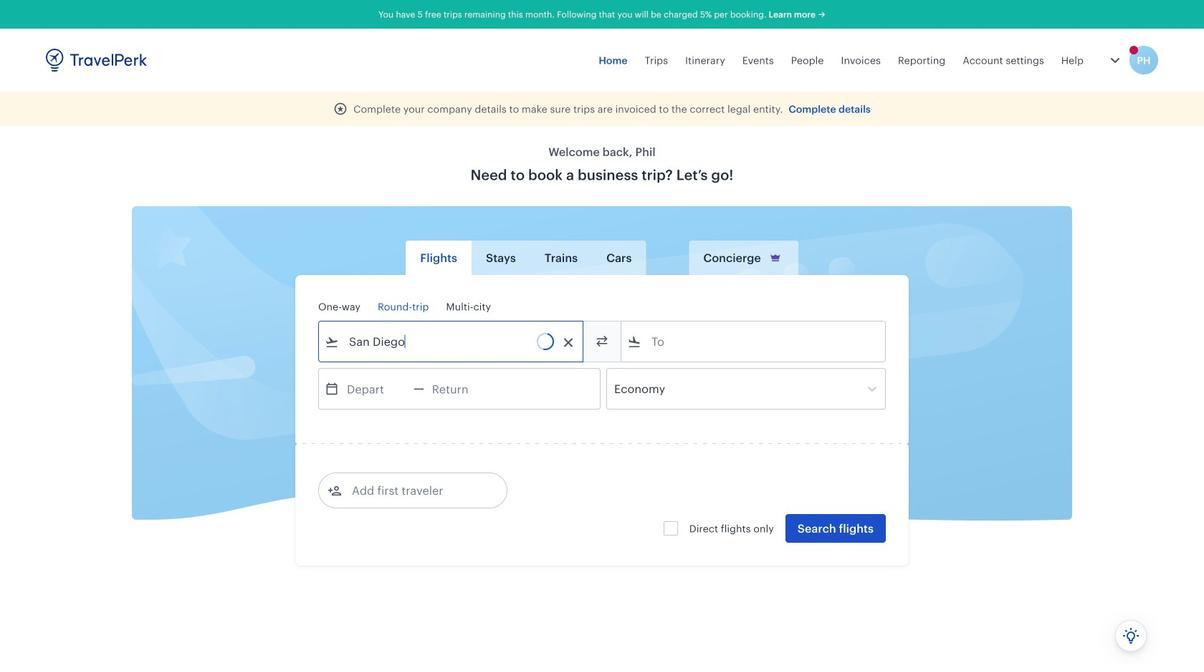Task type: describe. For each thing, give the bounding box(es) containing it.
From search field
[[339, 330, 564, 353]]

Depart text field
[[339, 369, 414, 409]]

To search field
[[641, 330, 867, 353]]

Return text field
[[424, 369, 499, 409]]

Add first traveler search field
[[342, 480, 491, 502]]



Task type: vqa. For each thing, say whether or not it's contained in the screenshot.
Choose Saturday, May 11, 2024 as your check-out date. It's available. icon on the bottom right of the page
no



